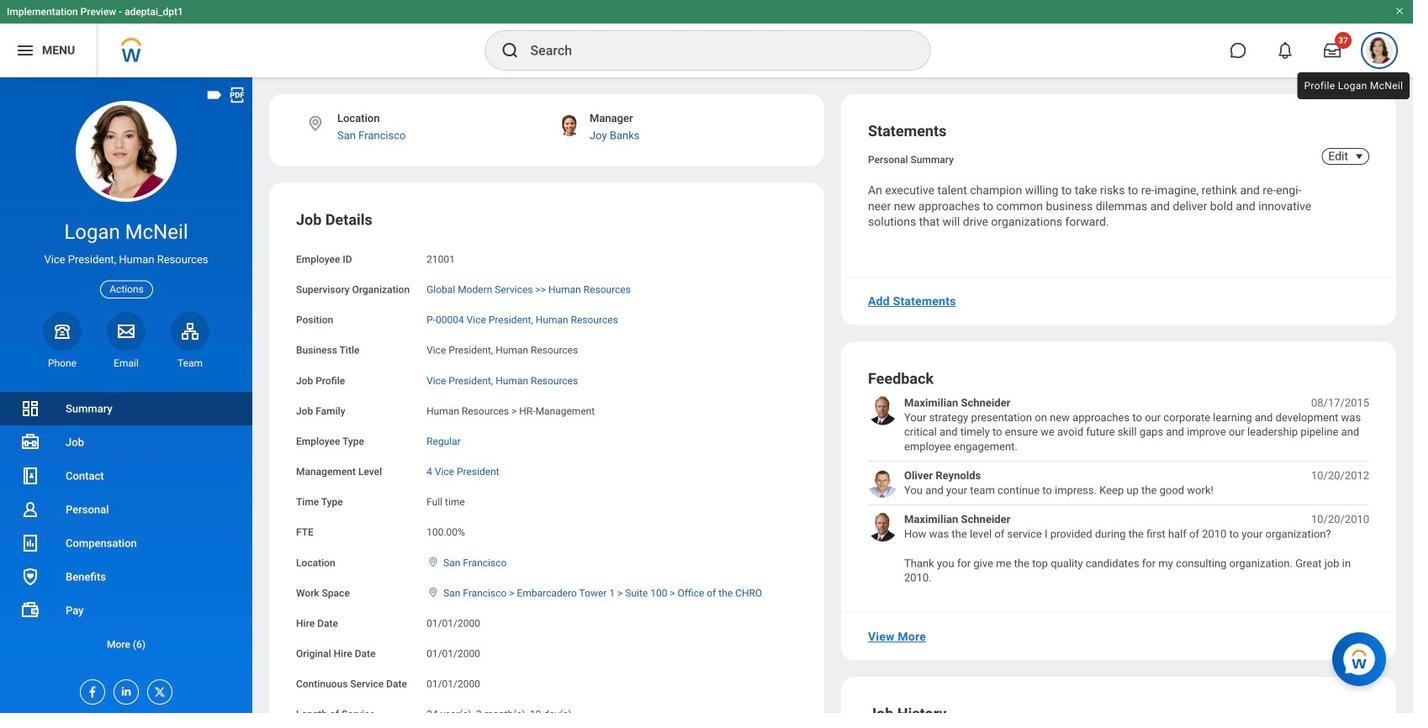 Task type: vqa. For each thing, say whether or not it's contained in the screenshot.
notifications large image
yes



Task type: locate. For each thing, give the bounding box(es) containing it.
list
[[0, 392, 252, 661], [868, 396, 1370, 586]]

view printable version (pdf) image
[[228, 86, 247, 104]]

phone logan mcneil element
[[43, 357, 82, 370]]

banner
[[0, 0, 1414, 77]]

1 employee's photo (maximilian schneider) image from the top
[[868, 396, 898, 425]]

caret down image
[[1350, 150, 1370, 163]]

job image
[[20, 433, 40, 453]]

location image
[[306, 114, 325, 133], [427, 556, 440, 568], [427, 587, 440, 599]]

group
[[296, 210, 798, 714]]

1 vertical spatial location image
[[427, 556, 440, 568]]

0 vertical spatial employee's photo (maximilian schneider) image
[[868, 396, 898, 425]]

summary image
[[20, 399, 40, 419]]

1 horizontal spatial list
[[868, 396, 1370, 586]]

employee's photo (maximilian schneider) image down employee's photo (oliver reynolds)
[[868, 513, 898, 542]]

view team image
[[180, 321, 200, 341]]

2 vertical spatial location image
[[427, 587, 440, 599]]

employee's photo (maximilian schneider) image up employee's photo (oliver reynolds)
[[868, 396, 898, 425]]

employee's photo (maximilian schneider) image
[[868, 396, 898, 425], [868, 513, 898, 542]]

tooltip
[[1295, 69, 1414, 103]]

navigation pane region
[[0, 77, 252, 714]]

compensation image
[[20, 534, 40, 554]]

1 vertical spatial employee's photo (maximilian schneider) image
[[868, 513, 898, 542]]

profile logan mcneil image
[[1367, 37, 1394, 67]]

inbox large image
[[1325, 42, 1341, 59]]



Task type: describe. For each thing, give the bounding box(es) containing it.
2 employee's photo (maximilian schneider) image from the top
[[868, 513, 898, 542]]

tag image
[[205, 86, 224, 104]]

Search Workday  search field
[[531, 32, 896, 69]]

facebook image
[[81, 681, 99, 699]]

personal summary element
[[868, 151, 954, 166]]

0 horizontal spatial list
[[0, 392, 252, 661]]

justify image
[[15, 40, 35, 61]]

pay image
[[20, 601, 40, 621]]

personal image
[[20, 500, 40, 520]]

notifications large image
[[1277, 42, 1294, 59]]

close environment banner image
[[1395, 6, 1405, 16]]

contact image
[[20, 466, 40, 486]]

employee's photo (oliver reynolds) image
[[868, 469, 898, 498]]

full time element
[[427, 493, 465, 508]]

team logan mcneil element
[[171, 357, 210, 370]]

benefits image
[[20, 567, 40, 587]]

search image
[[500, 40, 520, 61]]

email logan mcneil element
[[107, 357, 146, 370]]

phone image
[[50, 321, 74, 341]]

x image
[[148, 681, 167, 699]]

mail image
[[116, 321, 136, 341]]

0 vertical spatial location image
[[306, 114, 325, 133]]

linkedin image
[[114, 681, 133, 698]]



